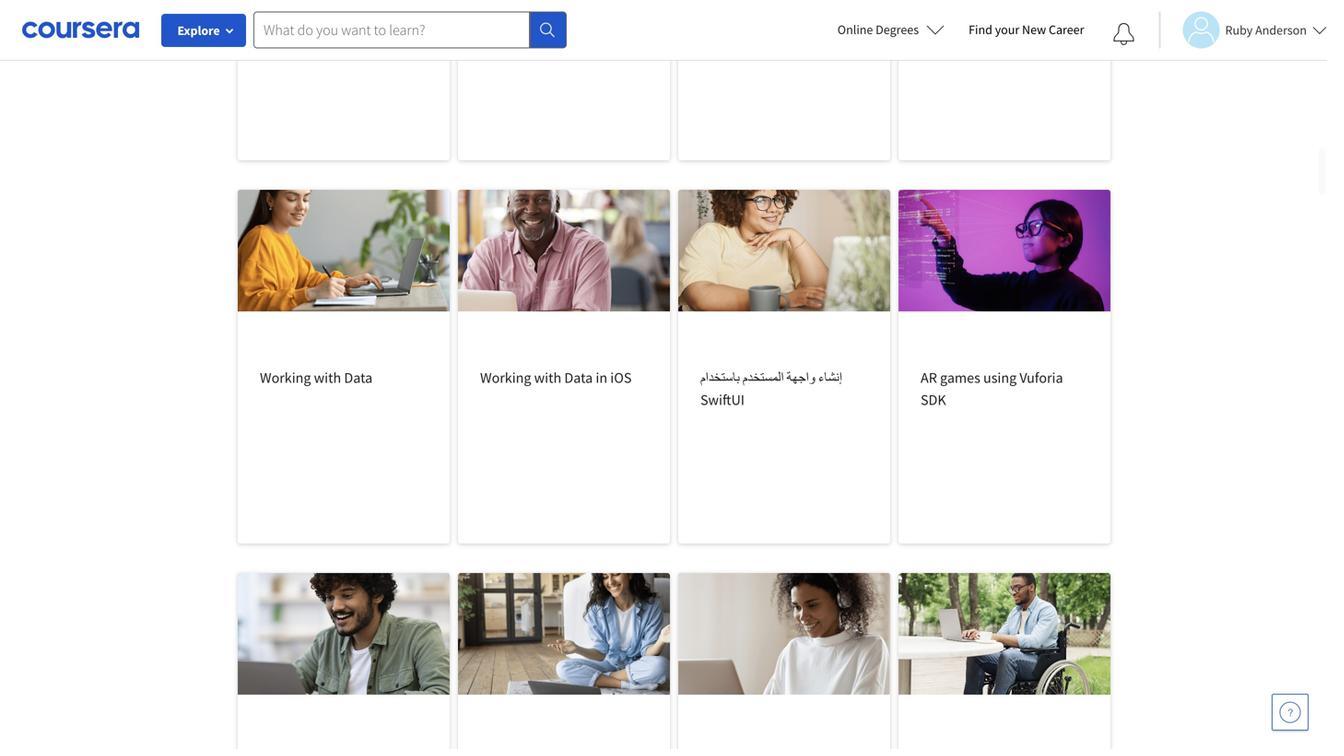 Task type: locate. For each thing, give the bounding box(es) containing it.
new
[[1022, 21, 1046, 38]]

data
[[344, 369, 373, 387], [564, 369, 593, 387]]

explore button
[[161, 14, 246, 47]]

career
[[1049, 21, 1084, 38]]

anderson
[[1256, 22, 1307, 38]]

مبادئ تصميم تجربة المستخدم/ واجهة المستخدم
[[260, 0, 400, 26]]

1 horizontal spatial data
[[564, 369, 593, 387]]

0 horizontal spatial المستخدم
[[260, 7, 301, 26]]

ruby anderson button
[[1159, 12, 1327, 48]]

0 horizontal spatial واجهة
[[304, 7, 333, 26]]

واجهة down "تجربة"
[[304, 7, 333, 26]]

ar games using vuforia sdk
[[921, 369, 1063, 409]]

المستخدم right باستخدام
[[743, 369, 784, 387]]

online
[[838, 21, 873, 38]]

2 data from the left
[[564, 369, 593, 387]]

1 with from the left
[[314, 369, 341, 387]]

0 horizontal spatial data
[[344, 369, 373, 387]]

1 horizontal spatial واجهة
[[787, 369, 815, 387]]

1 vertical spatial واجهة
[[787, 369, 815, 387]]

المتقدم
[[552, 0, 581, 4]]

with inside working with data link
[[314, 369, 341, 387]]

2 with from the left
[[534, 369, 562, 387]]

0 vertical spatial المستخدم
[[260, 7, 301, 26]]

المشروع
[[584, 0, 625, 4]]

online degrees
[[838, 21, 919, 38]]

1 horizontal spatial المستخدم
[[743, 369, 784, 387]]

0 horizontal spatial working
[[260, 369, 311, 387]]

with inside working with data in ios link
[[534, 369, 562, 387]]

working for working with data
[[260, 369, 311, 387]]

1 working from the left
[[260, 369, 311, 387]]

1 horizontal spatial with
[[534, 369, 562, 387]]

data for working with data
[[344, 369, 373, 387]]

show notifications image
[[1113, 23, 1135, 45]]

find your new career link
[[960, 18, 1094, 41]]

working with data link
[[238, 190, 450, 544]]

working
[[260, 369, 311, 387], [480, 369, 531, 387]]

واجهة inside إنشاء واجهة المستخدم باستخدام swiftui
[[787, 369, 815, 387]]

المستخدم
[[260, 7, 301, 26], [743, 369, 784, 387]]

واجهة
[[304, 7, 333, 26], [787, 369, 815, 387]]

2 working from the left
[[480, 369, 531, 387]]

1 data from the left
[[344, 369, 373, 387]]

in
[[596, 369, 608, 387]]

games
[[940, 369, 981, 387]]

online degrees button
[[823, 9, 960, 50]]

working with data
[[260, 369, 373, 387]]

None search field
[[253, 12, 567, 48]]

واجهة left إنشاء
[[787, 369, 815, 387]]

الخلفية
[[480, 7, 510, 26]]

0 vertical spatial واجهة
[[304, 7, 333, 26]]

المستخدم down the المستخدم/ at the top of page
[[260, 7, 301, 26]]

تجربة
[[309, 0, 337, 4]]

0 horizontal spatial with
[[314, 369, 341, 387]]

1 horizontal spatial working
[[480, 369, 531, 387]]

with
[[314, 369, 341, 387], [534, 369, 562, 387]]

using
[[984, 369, 1017, 387]]

إنشاء واجهة المستخدم باستخدام swiftui link
[[678, 190, 890, 544]]

What do you want to learn? text field
[[253, 12, 530, 48]]

المستخدم inside مبادئ تصميم تجربة المستخدم/ واجهة المستخدم
[[260, 7, 301, 26]]

1 vertical spatial المستخدم
[[743, 369, 784, 387]]



Task type: vqa. For each thing, say whether or not it's contained in the screenshot.
Degrees
yes



Task type: describe. For each thing, give the bounding box(es) containing it.
working for working with data in ios
[[480, 369, 531, 387]]

واجهة inside مبادئ تصميم تجربة المستخدم/ واجهة المستخدم
[[304, 7, 333, 26]]

sdk
[[921, 391, 946, 409]]

إنشاء واجهة المستخدم باستخدام swiftui
[[701, 369, 842, 409]]

degrees
[[876, 21, 919, 38]]

ar games using vuforia sdk link
[[899, 190, 1111, 544]]

المشروع المتقدم لمطور الواجهة الخلفية link
[[458, 0, 670, 160]]

your
[[995, 21, 1020, 38]]

إنشاء
[[818, 369, 842, 387]]

find
[[969, 21, 993, 38]]

الواجهة
[[480, 0, 515, 4]]

working with data in ios link
[[458, 190, 670, 544]]

المستخدم/
[[260, 0, 306, 4]]

لمطور
[[518, 0, 549, 4]]

مبادئ تصميم تجربة المستخدم/ واجهة المستخدم link
[[238, 0, 450, 160]]

with for working with data
[[314, 369, 341, 387]]

explore
[[177, 22, 220, 39]]

data for working with data in ios
[[564, 369, 593, 387]]

working with data in ios
[[480, 369, 632, 387]]

مبادئ
[[373, 0, 400, 4]]

find your new career
[[969, 21, 1084, 38]]

vuforia
[[1020, 369, 1063, 387]]

ruby anderson
[[1225, 22, 1307, 38]]

swiftui
[[701, 391, 745, 409]]

coursera image
[[22, 15, 139, 44]]

help center image
[[1279, 701, 1302, 724]]

المستخدم inside إنشاء واجهة المستخدم باستخدام swiftui
[[743, 369, 784, 387]]

تصميم
[[340, 0, 370, 4]]

ios
[[610, 369, 632, 387]]

with for working with data in ios
[[534, 369, 562, 387]]

ar
[[921, 369, 937, 387]]

ruby
[[1225, 22, 1253, 38]]

المشروع المتقدم لمطور الواجهة الخلفية
[[480, 0, 626, 26]]

باستخدام
[[701, 369, 740, 387]]



